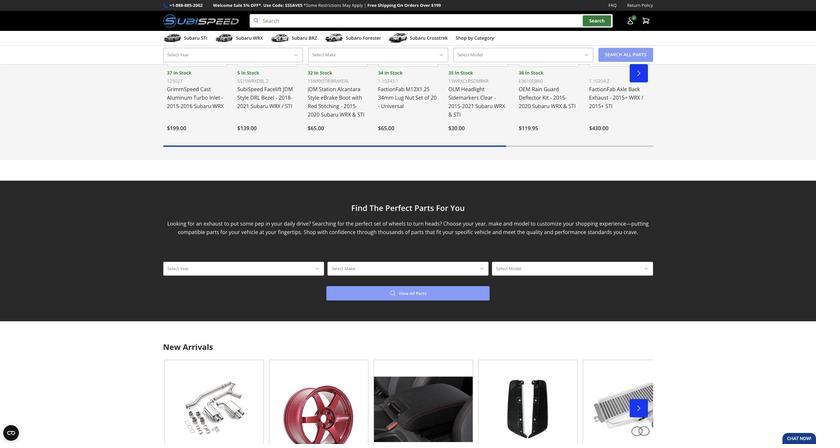 Task type: describe. For each thing, give the bounding box(es) containing it.
- inside 34 in stock 1.10243.1 factionfab m12x1.25 34mm lug nut set of 20 - universal
[[378, 103, 380, 110]]

jdm station alcantara style ebrake boot with red stitching - 2015-2020 subaru wrx & sti image
[[308, 2, 368, 67]]

subaru inside 5 in stock ss15wrxdrl.2 subispeed facelift jdm style drl bezel - 2018- 2021 subaru wrx / sti
[[251, 103, 268, 110]]

your up specific in the bottom of the page
[[463, 220, 474, 227]]

1 vertical spatial of
[[383, 220, 388, 227]]

subaru right a subaru wrx thumbnail image
[[236, 35, 252, 41]]

a subaru forester thumbnail image image
[[325, 33, 343, 43]]

2 to from the left
[[407, 220, 412, 227]]

welcome sale 5% off*. use code: sssave5
[[213, 2, 303, 8]]

meet
[[504, 229, 516, 236]]

with inside looking for an exhaust to put some pep in your daily drive? searching for the perfect set of wheels to turn heads? choose your year, make and model to customize your shopping experience—putting compatible parts for your vehicle at your fingertips. shop with confidence through thousands of parts that fit your specific vehicle and meet the quality and performance standards you crave.
[[318, 229, 328, 236]]

wrx inside 37 in stock 125027 grimmspeed cast aluminum turbo inlet - 2015-2016 subaru wrx
[[213, 103, 224, 110]]

set
[[374, 220, 381, 227]]

station
[[319, 86, 336, 93]]

view all parts
[[399, 291, 427, 297]]

2020 inside 32 in stock 15wrxstiebrakeal jdm station alcantara style ebrake boot with red stitching - 2015- 2020 subaru wrx & sti
[[308, 111, 320, 118]]

885-
[[185, 2, 193, 8]]

select make image for the bottommost select make button
[[480, 266, 485, 272]]

& inside 32 in stock 15wrxstiebrakeal jdm station alcantara style ebrake boot with red stitching - 2015- 2020 subaru wrx & sti
[[352, 111, 356, 118]]

inlet
[[210, 94, 220, 101]]

code:
[[272, 2, 284, 8]]

find the perfect parts for you
[[352, 203, 465, 213]]

2015- inside '36 in stock e3610fj860 oem rain guard deflector kit - 2015- 2020 subaru wrx & sti'
[[554, 94, 567, 101]]

wrx inside '36 in stock e3610fj860 oem rain guard deflector kit - 2015- 2020 subaru wrx & sti'
[[551, 103, 562, 110]]

subispeed
[[238, 86, 263, 93]]

sti inside '36 in stock e3610fj860 oem rain guard deflector kit - 2015- 2020 subaru wrx & sti'
[[569, 103, 576, 110]]

+1-
[[170, 2, 176, 8]]

factionfab inside 34 in stock 1.10243.1 factionfab m12x1.25 34mm lug nut set of 20 - universal
[[378, 86, 405, 93]]

2 horizontal spatial and
[[545, 229, 554, 236]]

wrx inside subaru wrx dropdown button
[[253, 35, 263, 41]]

you
[[614, 229, 623, 236]]

+1-888-885-2002
[[170, 2, 203, 8]]

faq
[[609, 2, 617, 8]]

0 vertical spatial select make button
[[308, 48, 449, 62]]

cast
[[200, 86, 211, 93]]

subaru inside 37 in stock 125027 grimmspeed cast aluminum turbo inlet - 2015-2016 subaru wrx
[[194, 103, 211, 110]]

daily
[[284, 220, 295, 227]]

your down the put
[[229, 229, 240, 236]]

wrx inside 35 in stock 15wrxclrsdmrkr olm headlight sidemarkers clear - 2015-2021 subaru wrx & sti
[[495, 103, 506, 110]]

factionfab axle back exhaust - 2015+ wrx / 2015+ sti image
[[590, 2, 650, 67]]

use
[[264, 2, 271, 8]]

some
[[240, 220, 254, 227]]

that
[[425, 229, 435, 236]]

subaru forester button
[[325, 32, 381, 45]]

*some
[[304, 2, 317, 8]]

2021 inside 5 in stock ss15wrxdrl.2 subispeed facelift jdm style drl bezel - 2018- 2021 subaru wrx / sti
[[238, 103, 249, 110]]

a subaru crosstrek thumbnail image image
[[389, 33, 408, 43]]

wrx inside 5 in stock ss15wrxdrl.2 subispeed facelift jdm style drl bezel - 2018- 2021 subaru wrx / sti
[[270, 103, 281, 110]]

button image
[[627, 17, 635, 25]]

subaru left brz
[[292, 35, 308, 41]]

subispeed facelift jdm style drl bezel - 2018-2021 subaru wrx / sti image
[[238, 2, 298, 67]]

crave.
[[624, 229, 639, 236]]

model
[[514, 220, 530, 227]]

exhaust
[[590, 94, 609, 101]]

put
[[231, 220, 239, 227]]

for
[[436, 203, 449, 213]]

of inside 34 in stock 1.10243.1 factionfab m12x1.25 34mm lug nut set of 20 - universal
[[425, 94, 430, 101]]

1 to from the left
[[224, 220, 229, 227]]

subaru crosstrek
[[410, 35, 448, 41]]

2 horizontal spatial for
[[338, 220, 345, 227]]

a subaru sti thumbnail image image
[[163, 33, 181, 43]]

1 vehicle from the left
[[241, 229, 258, 236]]

- inside factionfab axle back exhaust - 2015+ wrx / 2015+ sti
[[610, 94, 612, 101]]

search input field
[[250, 14, 613, 28]]

2015- inside 32 in stock 15wrxstiebrakeal jdm station alcantara style ebrake boot with red stitching - 2015- 2020 subaru wrx & sti
[[344, 103, 358, 110]]

factionfab inside factionfab axle back exhaust - 2015+ wrx / 2015+ sti
[[590, 86, 616, 93]]

0 horizontal spatial for
[[188, 220, 195, 227]]

in for factionfab
[[385, 70, 389, 76]]

subaru wrx button
[[215, 32, 263, 45]]

$30.00
[[449, 125, 465, 132]]

shipping
[[378, 2, 396, 8]]

new
[[163, 342, 181, 353]]

- inside 5 in stock ss15wrxdrl.2 subispeed facelift jdm style drl bezel - 2018- 2021 subaru wrx / sti
[[276, 94, 278, 101]]

jdm inside 32 in stock 15wrxstiebrakeal jdm station alcantara style ebrake boot with red stitching - 2015- 2020 subaru wrx & sti
[[308, 86, 318, 93]]

aluminum
[[167, 94, 192, 101]]

perfect
[[355, 220, 373, 227]]

category
[[475, 35, 494, 41]]

wrx inside 32 in stock 15wrxstiebrakeal jdm station alcantara style ebrake boot with red stitching - 2015- 2020 subaru wrx & sti
[[340, 111, 351, 118]]

an
[[196, 220, 202, 227]]

2018-
[[279, 94, 293, 101]]

|
[[364, 2, 367, 8]]

search
[[590, 18, 605, 24]]

your right in
[[272, 220, 283, 227]]

looking for an exhaust to put some pep in your daily drive? searching for the perfect set of wheels to turn heads? choose your year, make and model to customize your shopping experience—putting compatible parts for your vehicle at your fingertips. shop with confidence through thousands of parts that fit your specific vehicle and meet the quality and performance standards you crave.
[[167, 220, 649, 236]]

1 horizontal spatial and
[[504, 220, 513, 227]]

turbo
[[194, 94, 208, 101]]

at
[[260, 229, 264, 236]]

drive?
[[297, 220, 311, 227]]

subaru inside dropdown button
[[184, 35, 200, 41]]

olmb.47011.1 olm s style carbon fiber rear spats - 2022+ subaru wrx, image
[[478, 360, 578, 445]]

sti inside factionfab axle back exhaust - 2015+ wrx / 2015+ sti
[[606, 103, 613, 110]]

32 in stock 15wrxstiebrakeal jdm station alcantara style ebrake boot with red stitching - 2015- 2020 subaru wrx & sti
[[308, 70, 365, 118]]

shop by category button
[[456, 32, 494, 45]]

in for jdm
[[314, 70, 319, 76]]

1 horizontal spatial 2015+
[[613, 94, 628, 101]]

2016
[[181, 103, 193, 110]]

clear
[[481, 94, 493, 101]]

over
[[420, 2, 431, 8]]

125027
[[167, 78, 183, 84]]

sti inside "subaru sti" dropdown button
[[201, 35, 207, 41]]

your up performance
[[563, 220, 575, 227]]

$65.00 for jdm station alcantara style ebrake boot with red stitching - 2015- 2020 subaru wrx & sti
[[308, 125, 324, 132]]

32
[[308, 70, 313, 76]]

searching
[[313, 220, 336, 227]]

- inside 32 in stock 15wrxstiebrakeal jdm station alcantara style ebrake boot with red stitching - 2015- 2020 subaru wrx & sti
[[341, 103, 343, 110]]

888-
[[176, 2, 185, 8]]

34
[[378, 70, 384, 76]]

jdm inside 5 in stock ss15wrxdrl.2 subispeed facelift jdm style drl bezel - 2018- 2021 subaru wrx / sti
[[283, 86, 293, 93]]

/ inside factionfab axle back exhaust - 2015+ wrx / 2015+ sti
[[642, 94, 644, 101]]

olm
[[449, 86, 460, 93]]

1.10243.1
[[378, 78, 399, 84]]

may
[[343, 2, 351, 8]]

shop inside dropdown button
[[456, 35, 467, 41]]

& inside 35 in stock 15wrxclrsdmrkr olm headlight sidemarkers clear - 2015-2021 subaru wrx & sti
[[449, 111, 453, 118]]

34 in stock 1.10243.1 factionfab m12x1.25 34mm lug nut set of 20 - universal
[[378, 70, 437, 110]]

facelift
[[265, 86, 282, 93]]

stock for subispeed
[[247, 70, 260, 76]]

find
[[352, 203, 368, 213]]

+1-888-885-2002 link
[[170, 2, 203, 9]]

oem rain guard deflector kit - 2015-2020 subaru wrx & sti image
[[519, 2, 579, 67]]

oem
[[519, 86, 531, 93]]

forester
[[363, 35, 381, 41]]

2015- inside 37 in stock 125027 grimmspeed cast aluminum turbo inlet - 2015-2016 subaru wrx
[[167, 103, 181, 110]]

2 vertical spatial of
[[405, 229, 410, 236]]

stock for olm
[[461, 70, 473, 76]]

1 vertical spatial the
[[517, 229, 525, 236]]

red
[[308, 103, 317, 110]]

vlkwvdgy41ehr volk te37 saga hyper red 18x10 +41 - 2015+ wrx / 2015+ stix4, image
[[269, 360, 369, 445]]

return policy link
[[628, 2, 654, 9]]

1 vertical spatial select model button
[[492, 262, 654, 276]]

1.10204.2
[[590, 78, 610, 84]]

style for jdm
[[308, 94, 320, 101]]

in for grimmspeed
[[174, 70, 178, 76]]

cob516100 cobb tuning 3in stainless steel vb cat back exhaust system 22+ subaru wrx, image
[[164, 360, 264, 445]]

subispeed logo image
[[163, 14, 239, 28]]

- inside 37 in stock 125027 grimmspeed cast aluminum turbo inlet - 2015-2016 subaru wrx
[[222, 94, 223, 101]]

36
[[519, 70, 524, 76]]

/ inside 5 in stock ss15wrxdrl.2 subispeed facelift jdm style drl bezel - 2018- 2021 subaru wrx / sti
[[282, 103, 284, 110]]

0 vertical spatial select model button
[[454, 48, 594, 62]]

boot
[[339, 94, 351, 101]]

shop inside looking for an exhaust to put some pep in your daily drive? searching for the perfect set of wheels to turn heads? choose your year, make and model to customize your shopping experience—putting compatible parts for your vehicle at your fingertips. shop with confidence through thousands of parts that fit your specific vehicle and meet the quality and performance standards you crave.
[[304, 229, 316, 236]]

bezel
[[262, 94, 275, 101]]

subaru crosstrek button
[[389, 32, 448, 45]]

back
[[629, 86, 641, 93]]

open widget image
[[3, 426, 19, 441]]

select year image
[[315, 266, 320, 272]]



Task type: vqa. For each thing, say whether or not it's contained in the screenshot.
Bracket
no



Task type: locate. For each thing, give the bounding box(es) containing it.
0 horizontal spatial of
[[383, 220, 388, 227]]

stock up 15wrxstiebrakeal
[[320, 70, 333, 76]]

/
[[642, 94, 644, 101], [282, 103, 284, 110]]

0 horizontal spatial 2015+
[[590, 103, 605, 110]]

m12x1.25
[[406, 86, 430, 93]]

fit
[[437, 229, 442, 236]]

to
[[224, 220, 229, 227], [407, 220, 412, 227], [531, 220, 536, 227]]

style inside 32 in stock 15wrxstiebrakeal jdm station alcantara style ebrake boot with red stitching - 2015- 2020 subaru wrx & sti
[[308, 94, 320, 101]]

year,
[[476, 220, 488, 227]]

- right inlet
[[222, 94, 223, 101]]

2 in from the left
[[241, 70, 246, 76]]

- inside '36 in stock e3610fj860 oem rain guard deflector kit - 2015- 2020 subaru wrx & sti'
[[551, 94, 552, 101]]

wrx
[[253, 35, 263, 41], [630, 94, 641, 101], [213, 103, 224, 110], [270, 103, 281, 110], [495, 103, 506, 110], [551, 103, 562, 110], [340, 111, 351, 118]]

5 in from the left
[[455, 70, 460, 76]]

- down boot
[[341, 103, 343, 110]]

- right exhaust
[[610, 94, 612, 101]]

parts inside view all parts button
[[416, 291, 427, 297]]

stock inside '36 in stock e3610fj860 oem rain guard deflector kit - 2015- 2020 subaru wrx & sti'
[[531, 70, 544, 76]]

1 horizontal spatial factionfab
[[590, 86, 616, 93]]

0 horizontal spatial the
[[346, 220, 354, 227]]

wrx inside factionfab axle back exhaust - 2015+ wrx / 2015+ sti
[[630, 94, 641, 101]]

0 horizontal spatial 2021
[[238, 103, 249, 110]]

in right 37
[[174, 70, 178, 76]]

2 vehicle from the left
[[475, 229, 492, 236]]

specific
[[455, 229, 473, 236]]

15wrxclrsdmrkr
[[449, 78, 489, 84]]

shop by category
[[456, 35, 494, 41]]

stock for factionfab
[[390, 70, 403, 76]]

the down model
[[517, 229, 525, 236]]

confidence
[[329, 229, 356, 236]]

stitching
[[319, 103, 340, 110]]

0 horizontal spatial style
[[238, 94, 249, 101]]

2020 down red
[[308, 111, 320, 118]]

stock for jdm
[[320, 70, 333, 76]]

1 factionfab from the left
[[378, 86, 405, 93]]

view all parts button
[[327, 287, 490, 301]]

1 horizontal spatial /
[[642, 94, 644, 101]]

rain
[[532, 86, 543, 93]]

in for olm
[[455, 70, 460, 76]]

headlight
[[462, 86, 485, 93]]

choose
[[444, 220, 462, 227]]

stock inside 34 in stock 1.10243.1 factionfab m12x1.25 34mm lug nut set of 20 - universal
[[390, 70, 403, 76]]

3 to from the left
[[531, 220, 536, 227]]

grm113049 grimmspeed top mount intercooler 2022+ subaru wrx, image
[[583, 360, 683, 445]]

1 horizontal spatial 2021
[[462, 103, 474, 110]]

for up confidence
[[338, 220, 345, 227]]

2015- down guard
[[554, 94, 567, 101]]

& inside '36 in stock e3610fj860 oem rain guard deflector kit - 2015- 2020 subaru wrx & sti'
[[564, 103, 568, 110]]

1 jdm from the left
[[283, 86, 293, 93]]

stock up e3610fj860
[[531, 70, 544, 76]]

and up meet
[[504, 220, 513, 227]]

Select Year button
[[163, 48, 303, 62], [163, 262, 324, 276]]

1 vertical spatial /
[[282, 103, 284, 110]]

and down the customize
[[545, 229, 554, 236]]

new arrivals
[[163, 342, 213, 353]]

to left turn in the right of the page
[[407, 220, 412, 227]]

olm headlight sidemarkers clear - 2015-2021 subaru wrx & sti image
[[449, 2, 509, 67]]

sti
[[201, 35, 207, 41], [285, 103, 293, 110], [569, 103, 576, 110], [606, 103, 613, 110], [358, 111, 365, 118], [454, 111, 461, 118]]

parts up turn in the right of the page
[[415, 203, 434, 213]]

subaru inside 35 in stock 15wrxclrsdmrkr olm headlight sidemarkers clear - 2015-2021 subaru wrx & sti
[[476, 103, 493, 110]]

2 horizontal spatial of
[[425, 94, 430, 101]]

in inside 37 in stock 125027 grimmspeed cast aluminum turbo inlet - 2015-2016 subaru wrx
[[174, 70, 178, 76]]

and down make
[[493, 229, 502, 236]]

subaru
[[184, 35, 200, 41], [236, 35, 252, 41], [292, 35, 308, 41], [346, 35, 362, 41], [410, 35, 426, 41], [194, 103, 211, 110], [251, 103, 268, 110], [476, 103, 493, 110], [533, 103, 550, 110], [321, 111, 339, 118]]

select make image for top select make button
[[439, 52, 444, 58]]

vehicle
[[241, 229, 258, 236], [475, 229, 492, 236]]

stock inside 35 in stock 15wrxclrsdmrkr olm headlight sidemarkers clear - 2015-2021 subaru wrx & sti
[[461, 70, 473, 76]]

3 stock from the left
[[320, 70, 333, 76]]

0 vertical spatial of
[[425, 94, 430, 101]]

of right 'set'
[[383, 220, 388, 227]]

a subaru brz thumbnail image image
[[271, 33, 289, 43]]

search button
[[583, 15, 612, 26]]

1 vertical spatial select model image
[[644, 266, 649, 272]]

sti inside 35 in stock 15wrxclrsdmrkr olm headlight sidemarkers clear - 2015-2021 subaru wrx & sti
[[454, 111, 461, 118]]

in inside '36 in stock e3610fj860 oem rain guard deflector kit - 2015- 2020 subaru wrx & sti'
[[526, 70, 530, 76]]

arrivals
[[183, 342, 213, 353]]

4 in from the left
[[385, 70, 389, 76]]

1 vertical spatial 2020
[[308, 111, 320, 118]]

0 vertical spatial select make image
[[439, 52, 444, 58]]

stock inside 5 in stock ss15wrxdrl.2 subispeed facelift jdm style drl bezel - 2018- 2021 subaru wrx / sti
[[247, 70, 260, 76]]

parts right all
[[416, 291, 427, 297]]

ss15wrxdrl.2
[[238, 78, 269, 84]]

kit
[[543, 94, 549, 101]]

you
[[451, 203, 465, 213]]

0 vertical spatial the
[[346, 220, 354, 227]]

make
[[489, 220, 502, 227]]

$65.00 down red
[[308, 125, 324, 132]]

0 horizontal spatial and
[[493, 229, 502, 236]]

subaru brz
[[292, 35, 317, 41]]

6 stock from the left
[[531, 70, 544, 76]]

jdm left station
[[308, 86, 318, 93]]

vehicle down some
[[241, 229, 258, 236]]

1 horizontal spatial with
[[352, 94, 363, 101]]

parts down turn in the right of the page
[[412, 229, 424, 236]]

2021 down sidemarkers
[[462, 103, 474, 110]]

select make image
[[439, 52, 444, 58], [480, 266, 485, 272]]

in for oem
[[526, 70, 530, 76]]

1 horizontal spatial to
[[407, 220, 412, 227]]

0 horizontal spatial /
[[282, 103, 284, 110]]

5
[[238, 70, 240, 76]]

2 2021 from the left
[[462, 103, 474, 110]]

to left the put
[[224, 220, 229, 227]]

2 parts from the left
[[412, 229, 424, 236]]

policy
[[642, 2, 654, 8]]

select make button up 34 at left
[[308, 48, 449, 62]]

in inside 32 in stock 15wrxstiebrakeal jdm station alcantara style ebrake boot with red stitching - 2015- 2020 subaru wrx & sti
[[314, 70, 319, 76]]

5 stock from the left
[[461, 70, 473, 76]]

0 horizontal spatial parts
[[207, 229, 219, 236]]

and
[[504, 220, 513, 227], [493, 229, 502, 236], [545, 229, 554, 236]]

2 stock from the left
[[247, 70, 260, 76]]

1 horizontal spatial select make image
[[480, 266, 485, 272]]

0 horizontal spatial select model image
[[584, 52, 590, 58]]

style down subispeed
[[238, 94, 249, 101]]

stock for oem
[[531, 70, 544, 76]]

subj2010vc001 subaru ultrasuede center armrest extension - 2022+ subaru wrx, image
[[374, 360, 473, 445]]

with down searching
[[318, 229, 328, 236]]

1 horizontal spatial shop
[[456, 35, 467, 41]]

1 select year button from the top
[[163, 48, 303, 62]]

exhaust
[[204, 220, 223, 227]]

- down 34mm
[[378, 103, 380, 110]]

2020 inside '36 in stock e3610fj860 oem rain guard deflector kit - 2015- 2020 subaru wrx & sti'
[[519, 103, 531, 110]]

for down the exhaust
[[221, 229, 228, 236]]

free
[[368, 2, 377, 8]]

0 vertical spatial parts
[[415, 203, 434, 213]]

grimmspeed
[[167, 86, 199, 93]]

35 in stock 15wrxclrsdmrkr olm headlight sidemarkers clear - 2015-2021 subaru wrx & sti
[[449, 70, 506, 118]]

standards
[[588, 229, 613, 236]]

1 horizontal spatial vehicle
[[475, 229, 492, 236]]

sti inside 32 in stock 15wrxstiebrakeal jdm station alcantara style ebrake boot with red stitching - 2015- 2020 subaru wrx & sti
[[358, 111, 365, 118]]

sale
[[234, 2, 242, 8]]

0 vertical spatial shop
[[456, 35, 467, 41]]

subaru down stitching
[[321, 111, 339, 118]]

1 horizontal spatial $65.00
[[378, 125, 395, 132]]

select model image
[[584, 52, 590, 58], [644, 266, 649, 272]]

2015+ down exhaust
[[590, 103, 605, 110]]

with down alcantara
[[352, 94, 363, 101]]

subaru wrx
[[236, 35, 263, 41]]

select model image for the bottom select model "button"
[[644, 266, 649, 272]]

0 horizontal spatial $65.00
[[308, 125, 324, 132]]

factionfab down "1.10204.2"
[[590, 86, 616, 93]]

0 horizontal spatial factionfab
[[378, 86, 405, 93]]

off*.
[[251, 2, 262, 8]]

jdm up 2018-
[[283, 86, 293, 93]]

0 vertical spatial select model image
[[584, 52, 590, 58]]

0 vertical spatial 2020
[[519, 103, 531, 110]]

stock up 15wrxclrsdmrkr
[[461, 70, 473, 76]]

in right the 36
[[526, 70, 530, 76]]

35
[[449, 70, 454, 76]]

shopping
[[576, 220, 598, 227]]

1 in from the left
[[174, 70, 178, 76]]

2 horizontal spatial to
[[531, 220, 536, 227]]

36 in stock e3610fj860 oem rain guard deflector kit - 2015- 2020 subaru wrx & sti
[[519, 70, 576, 110]]

in inside 34 in stock 1.10243.1 factionfab m12x1.25 34mm lug nut set of 20 - universal
[[385, 70, 389, 76]]

sti inside 5 in stock ss15wrxdrl.2 subispeed facelift jdm style drl bezel - 2018- 2021 subaru wrx / sti
[[285, 103, 293, 110]]

0 horizontal spatial with
[[318, 229, 328, 236]]

in right 34 at left
[[385, 70, 389, 76]]

grimmspeed cast aluminum turbo inlet - 2015-2016 subaru wrx image
[[167, 2, 227, 67]]

3 in from the left
[[314, 70, 319, 76]]

0 vertical spatial 2015+
[[613, 94, 628, 101]]

style for subispeed
[[238, 94, 249, 101]]

universal
[[381, 103, 404, 110]]

stock inside 37 in stock 125027 grimmspeed cast aluminum turbo inlet - 2015-2016 subaru wrx
[[179, 70, 192, 76]]

ebrake
[[321, 94, 338, 101]]

the up confidence
[[346, 220, 354, 227]]

1 horizontal spatial style
[[308, 94, 320, 101]]

4 stock from the left
[[390, 70, 403, 76]]

shop left by
[[456, 35, 467, 41]]

drl
[[250, 94, 260, 101]]

2 style from the left
[[308, 94, 320, 101]]

return
[[628, 2, 641, 8]]

orders
[[405, 2, 419, 8]]

stock up 125027
[[179, 70, 192, 76]]

1 style from the left
[[238, 94, 249, 101]]

0 horizontal spatial to
[[224, 220, 229, 227]]

2 jdm from the left
[[308, 86, 318, 93]]

0 vertical spatial select year button
[[163, 48, 303, 62]]

your right fit
[[443, 229, 454, 236]]

0 horizontal spatial jdm
[[283, 86, 293, 93]]

stock up 1.10243.1
[[390, 70, 403, 76]]

1 horizontal spatial &
[[449, 111, 453, 118]]

set
[[416, 94, 423, 101]]

- inside 35 in stock 15wrxclrsdmrkr olm headlight sidemarkers clear - 2015-2021 subaru wrx & sti
[[495, 94, 496, 101]]

your down in
[[266, 229, 277, 236]]

subaru inside '36 in stock e3610fj860 oem rain guard deflector kit - 2015- 2020 subaru wrx & sti'
[[533, 103, 550, 110]]

0 horizontal spatial vehicle
[[241, 229, 258, 236]]

lug
[[395, 94, 404, 101]]

fingertips.
[[278, 229, 303, 236]]

subaru forester
[[346, 35, 381, 41]]

shop down drive?
[[304, 229, 316, 236]]

in for subispeed
[[241, 70, 246, 76]]

2 horizontal spatial &
[[564, 103, 568, 110]]

2 $65.00 from the left
[[378, 125, 395, 132]]

1 vertical spatial select make image
[[480, 266, 485, 272]]

in right 35
[[455, 70, 460, 76]]

5 in stock ss15wrxdrl.2 subispeed facelift jdm style drl bezel - 2018- 2021 subaru wrx / sti
[[238, 70, 293, 110]]

34mm
[[378, 94, 394, 101]]

1 horizontal spatial of
[[405, 229, 410, 236]]

1 horizontal spatial 2020
[[519, 103, 531, 110]]

guard
[[544, 86, 559, 93]]

1 horizontal spatial jdm
[[308, 86, 318, 93]]

0 horizontal spatial &
[[352, 111, 356, 118]]

subaru inside 32 in stock 15wrxstiebrakeal jdm station alcantara style ebrake boot with red stitching - 2015- 2020 subaru wrx & sti
[[321, 111, 339, 118]]

select year image
[[294, 52, 299, 58]]

$199.00
[[167, 125, 186, 132]]

subaru left forester at the left top of the page
[[346, 35, 362, 41]]

- right clear
[[495, 94, 496, 101]]

faq link
[[609, 2, 617, 9]]

2015- down boot
[[344, 103, 358, 110]]

to up quality
[[531, 220, 536, 227]]

0 vertical spatial /
[[642, 94, 644, 101]]

1 horizontal spatial select model image
[[644, 266, 649, 272]]

1 vertical spatial parts
[[416, 291, 427, 297]]

- right bezel
[[276, 94, 278, 101]]

1 $65.00 from the left
[[308, 125, 324, 132]]

stock for grimmspeed
[[179, 70, 192, 76]]

in right 5 on the left top of the page
[[241, 70, 246, 76]]

2015+
[[613, 94, 628, 101], [590, 103, 605, 110]]

compatible
[[178, 229, 205, 236]]

2 select year button from the top
[[163, 262, 324, 276]]

vehicle down year,
[[475, 229, 492, 236]]

stock up ss15wrxdrl.2
[[247, 70, 260, 76]]

the
[[370, 203, 384, 213]]

1 horizontal spatial for
[[221, 229, 228, 236]]

2021 inside 35 in stock 15wrxclrsdmrkr olm headlight sidemarkers clear - 2015-2021 subaru wrx & sti
[[462, 103, 474, 110]]

view
[[399, 291, 409, 297]]

2015+ down axle
[[613, 94, 628, 101]]

a subaru wrx thumbnail image image
[[215, 33, 234, 43]]

-
[[222, 94, 223, 101], [276, 94, 278, 101], [495, 94, 496, 101], [551, 94, 552, 101], [610, 94, 612, 101], [341, 103, 343, 110], [378, 103, 380, 110]]

1 vertical spatial select make button
[[328, 262, 489, 276]]

subaru down clear
[[476, 103, 493, 110]]

heads?
[[425, 220, 442, 227]]

the
[[346, 220, 354, 227], [517, 229, 525, 236]]

Select Model button
[[454, 48, 594, 62], [492, 262, 654, 276]]

1 horizontal spatial parts
[[412, 229, 424, 236]]

select make button up view all parts button
[[328, 262, 489, 276]]

in inside 5 in stock ss15wrxdrl.2 subispeed facelift jdm style drl bezel - 2018- 2021 subaru wrx / sti
[[241, 70, 246, 76]]

restrictions
[[319, 2, 342, 8]]

by
[[468, 35, 474, 41]]

1 vertical spatial shop
[[304, 229, 316, 236]]

2015- down aluminum
[[167, 103, 181, 110]]

1 parts from the left
[[207, 229, 219, 236]]

in
[[266, 220, 270, 227]]

for left an
[[188, 220, 195, 227]]

sidemarkers
[[449, 94, 479, 101]]

0 horizontal spatial shop
[[304, 229, 316, 236]]

thousands
[[378, 229, 404, 236]]

sssave5
[[285, 2, 303, 8]]

of down wheels
[[405, 229, 410, 236]]

- right the kit
[[551, 94, 552, 101]]

0 horizontal spatial 2020
[[308, 111, 320, 118]]

1 2021 from the left
[[238, 103, 249, 110]]

subaru down the kit
[[533, 103, 550, 110]]

1 stock from the left
[[179, 70, 192, 76]]

of left 20 in the top of the page
[[425, 94, 430, 101]]

stock inside 32 in stock 15wrxstiebrakeal jdm station alcantara style ebrake boot with red stitching - 2015- 2020 subaru wrx & sti
[[320, 70, 333, 76]]

Select Make button
[[308, 48, 449, 62], [328, 262, 489, 276]]

subaru down "turbo"
[[194, 103, 211, 110]]

$65.00 for factionfab m12x1.25 34mm lug nut set of 20 - universal
[[378, 125, 395, 132]]

2021 down subispeed
[[238, 103, 249, 110]]

subaru left crosstrek
[[410, 35, 426, 41]]

in right 32
[[314, 70, 319, 76]]

6 in from the left
[[526, 70, 530, 76]]

subaru down subispeed logo
[[184, 35, 200, 41]]

2 factionfab from the left
[[590, 86, 616, 93]]

1 vertical spatial with
[[318, 229, 328, 236]]

performance
[[555, 229, 587, 236]]

$430.00
[[590, 125, 609, 132]]

select model image for the top select model "button"
[[584, 52, 590, 58]]

1 horizontal spatial the
[[517, 229, 525, 236]]

subaru down the 'drl'
[[251, 103, 268, 110]]

e3610fj860
[[519, 78, 543, 84]]

2015- inside 35 in stock 15wrxclrsdmrkr olm headlight sidemarkers clear - 2015-2021 subaru wrx & sti
[[449, 103, 462, 110]]

1 vertical spatial 2015+
[[590, 103, 605, 110]]

parts down the exhaust
[[207, 229, 219, 236]]

style up red
[[308, 94, 320, 101]]

$65.00 down universal
[[378, 125, 395, 132]]

with inside 32 in stock 15wrxstiebrakeal jdm station alcantara style ebrake boot with red stitching - 2015- 2020 subaru wrx & sti
[[352, 94, 363, 101]]

in inside 35 in stock 15wrxclrsdmrkr olm headlight sidemarkers clear - 2015-2021 subaru wrx & sti
[[455, 70, 460, 76]]

style inside 5 in stock ss15wrxdrl.2 subispeed facelift jdm style drl bezel - 2018- 2021 subaru wrx / sti
[[238, 94, 249, 101]]

1 vertical spatial select year button
[[163, 262, 324, 276]]

quality
[[527, 229, 543, 236]]

2020 down deflector
[[519, 103, 531, 110]]

0 horizontal spatial select make image
[[439, 52, 444, 58]]

factionfab m12x1.25 34mm lug nut set of 20 - universal image
[[378, 2, 438, 67]]

2015- down sidemarkers
[[449, 103, 462, 110]]

factionfab down 1.10243.1
[[378, 86, 405, 93]]

0 vertical spatial with
[[352, 94, 363, 101]]



